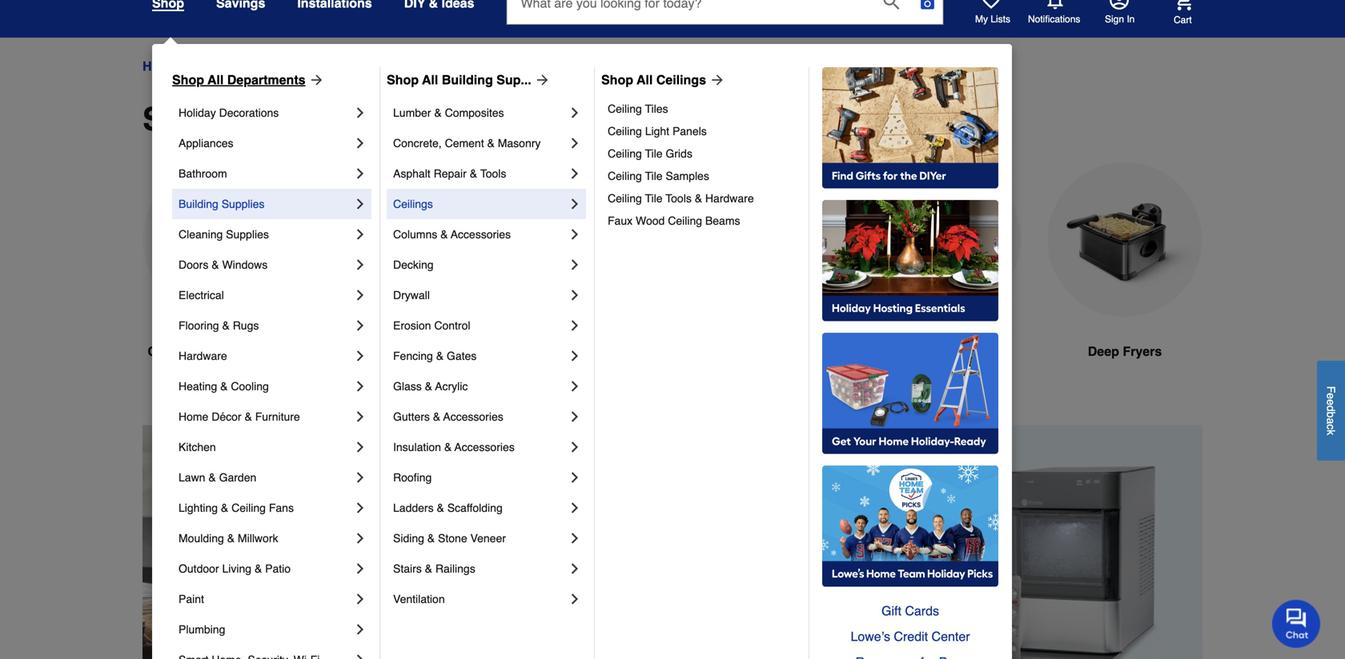Task type: locate. For each thing, give the bounding box(es) containing it.
ceiling inside ceiling tile samples link
[[608, 170, 642, 183]]

chevron right image for lighting & ceiling fans
[[352, 500, 368, 516]]

& right doors
[[212, 259, 219, 271]]

gift
[[882, 604, 901, 619]]

tools up faux wood ceiling beams
[[666, 192, 692, 205]]

all
[[207, 72, 224, 87], [422, 72, 438, 87], [637, 72, 653, 87]]

1 vertical spatial supplies
[[226, 228, 269, 241]]

cards
[[905, 604, 939, 619]]

lumber & composites
[[393, 106, 504, 119]]

chevron right image
[[567, 135, 583, 151], [567, 166, 583, 182], [352, 196, 368, 212], [567, 196, 583, 212], [352, 227, 368, 243], [567, 227, 583, 243], [567, 257, 583, 273], [352, 287, 368, 303], [352, 348, 368, 364], [352, 379, 368, 395], [352, 409, 368, 425], [567, 409, 583, 425], [567, 440, 583, 456], [352, 470, 368, 486], [352, 500, 368, 516], [352, 592, 368, 608]]

ladders & scaffolding
[[393, 502, 503, 515]]

& down gutters & accessories
[[444, 441, 452, 454]]

ceiling tiles link
[[608, 98, 797, 120]]

flooring & rugs link
[[179, 311, 352, 341]]

roofing link
[[393, 463, 567, 493]]

supplies up windows
[[226, 228, 269, 241]]

faux wood ceiling beams
[[608, 215, 740, 227]]

sign
[[1105, 14, 1124, 25]]

3 shop from the left
[[601, 72, 633, 87]]

arrow right image up "holiday decorations" link
[[305, 72, 325, 88]]

outdoor living & patio link
[[179, 554, 352, 584]]

home for home
[[143, 59, 178, 74]]

lowe's home improvement lists image
[[982, 0, 1001, 10]]

my lists
[[975, 14, 1010, 25]]

& for moulding & millwork
[[227, 532, 235, 545]]

shop up holiday at the left
[[172, 72, 204, 87]]

small appliances down departments at the top left of the page
[[143, 101, 407, 138]]

appliances up bathroom on the top of page
[[179, 137, 233, 150]]

arrow right image inside shop all departments link
[[305, 72, 325, 88]]

advertisement region
[[0, 426, 143, 660], [143, 426, 1203, 660]]

building
[[442, 72, 493, 87], [179, 198, 218, 211]]

& inside 'link'
[[425, 563, 432, 576]]

& right repair
[[470, 167, 477, 180]]

chevron right image for roofing
[[567, 470, 583, 486]]

& for doors & windows
[[212, 259, 219, 271]]

accessories down ceilings link
[[451, 228, 511, 241]]

ceiling up faux at the top of page
[[608, 192, 642, 205]]

camera image
[[920, 0, 936, 11]]

all for ceilings
[[637, 72, 653, 87]]

columns & accessories link
[[393, 219, 567, 250]]

0 vertical spatial tile
[[645, 147, 663, 160]]

& right columns
[[440, 228, 448, 241]]

1 horizontal spatial arrow right image
[[706, 72, 725, 88]]

appliances down small appliances link
[[236, 101, 407, 138]]

a chefman stainless steel deep fryer. image
[[1047, 163, 1203, 317]]

e up b at the right bottom of the page
[[1325, 399, 1337, 406]]

3 tile from the top
[[645, 192, 663, 205]]

2 horizontal spatial all
[[637, 72, 653, 87]]

building up composites on the top of the page
[[442, 72, 493, 87]]

arrow right image for shop all ceilings
[[706, 72, 725, 88]]

0 horizontal spatial arrow right image
[[305, 72, 325, 88]]

d
[[1325, 406, 1337, 412]]

ceiling left tiles
[[608, 102, 642, 115]]

chevron right image for siding & stone veneer
[[567, 531, 583, 547]]

& left gates
[[436, 350, 444, 363]]

ceiling tile tools & hardware link
[[608, 187, 797, 210]]

tile up the wood
[[645, 192, 663, 205]]

3 all from the left
[[637, 72, 653, 87]]

tile for grids
[[645, 147, 663, 160]]

departments
[[227, 72, 305, 87]]

ceiling for ceiling tile samples
[[608, 170, 642, 183]]

chevron right image for electrical
[[352, 287, 368, 303]]

building up cleaning
[[179, 198, 218, 211]]

ceiling light panels link
[[608, 120, 797, 143]]

2 vertical spatial accessories
[[454, 441, 515, 454]]

ceiling tile tools & hardware
[[608, 192, 754, 205]]

appliances right departments at the top left of the page
[[310, 59, 372, 74]]

chevron right image for columns & accessories
[[567, 227, 583, 243]]

& right the lawn
[[208, 472, 216, 484]]

chevron right image for insulation & accessories
[[567, 440, 583, 456]]

0 vertical spatial accessories
[[451, 228, 511, 241]]

chevron right image for glass & acrylic
[[567, 379, 583, 395]]

lowe's credit center link
[[822, 625, 998, 650]]

gates
[[447, 350, 477, 363]]

accessories down gutters & accessories link
[[454, 441, 515, 454]]

tile down light on the left of page
[[645, 147, 663, 160]]

chevron right image for ladders & scaffolding
[[567, 500, 583, 516]]

concrete, cement & masonry link
[[393, 128, 567, 159]]

c
[[1325, 424, 1337, 430]]

0 vertical spatial home
[[143, 59, 178, 74]]

& right lumber
[[434, 106, 442, 119]]

1 horizontal spatial all
[[422, 72, 438, 87]]

sign in
[[1105, 14, 1135, 25]]

ceilings down the asphalt
[[393, 198, 433, 211]]

arrow right image inside the shop all ceilings link
[[706, 72, 725, 88]]

get your home holiday-ready. image
[[822, 333, 998, 455]]

& left rugs
[[222, 319, 230, 332]]

a gray ninja blender. image
[[866, 163, 1022, 317]]

beams
[[705, 215, 740, 227]]

asphalt
[[393, 167, 431, 180]]

supplies inside cleaning supplies link
[[226, 228, 269, 241]]

ceiling inside ceiling tiles link
[[608, 102, 642, 115]]

arrow right image up ceiling tiles link
[[706, 72, 725, 88]]

doors & windows
[[179, 259, 268, 271]]

0 horizontal spatial building
[[179, 198, 218, 211]]

appliances link down decorations
[[179, 128, 352, 159]]

columns
[[393, 228, 437, 241]]

ceilings up ceiling tiles link
[[656, 72, 706, 87]]

& inside 'link'
[[434, 106, 442, 119]]

chevron right image for fencing & gates
[[567, 348, 583, 364]]

& right glass
[[425, 380, 432, 393]]

f e e d b a c k
[[1325, 386, 1337, 436]]

0 horizontal spatial hardware
[[179, 350, 227, 363]]

samples
[[666, 170, 709, 183]]

1 horizontal spatial tools
[[666, 192, 692, 205]]

1 all from the left
[[207, 72, 224, 87]]

2 arrow right image from the left
[[706, 72, 725, 88]]

hardware link
[[179, 341, 352, 372]]

ceiling down 'ceiling tile grids'
[[608, 170, 642, 183]]

a silver-colored new air portable ice maker. image
[[323, 163, 479, 317]]

1 horizontal spatial hardware
[[705, 192, 754, 205]]

tools up ceilings link
[[480, 167, 506, 180]]

fryers
[[1123, 344, 1162, 359]]

1 shop from the left
[[172, 72, 204, 87]]

chevron right image for moulding & millwork
[[352, 531, 368, 547]]

0 vertical spatial supplies
[[222, 198, 265, 211]]

2 vertical spatial tile
[[645, 192, 663, 205]]

small up bathroom on the top of page
[[143, 101, 228, 138]]

0 vertical spatial building
[[442, 72, 493, 87]]

ceiling inside ceiling light panels link
[[608, 125, 642, 138]]

ceiling for ceiling light panels
[[608, 125, 642, 138]]

& right cement
[[487, 137, 495, 150]]

small appliances
[[274, 59, 372, 74], [143, 101, 407, 138]]

1 horizontal spatial building
[[442, 72, 493, 87]]

ceiling down ceiling tile tools & hardware
[[668, 215, 702, 227]]

1 vertical spatial small
[[143, 101, 228, 138]]

a stainless steel toaster oven. image
[[504, 163, 660, 317]]

& inside "link"
[[212, 259, 219, 271]]

credit
[[894, 630, 928, 645]]

asphalt repair & tools
[[393, 167, 506, 180]]

1 vertical spatial accessories
[[443, 411, 503, 424]]

ceiling inside 'ceiling tile tools & hardware' link
[[608, 192, 642, 205]]

0 horizontal spatial shop
[[172, 72, 204, 87]]

2 all from the left
[[422, 72, 438, 87]]

electrical link
[[179, 280, 352, 311]]

supplies for cleaning supplies
[[226, 228, 269, 241]]

shop all building sup... link
[[387, 70, 551, 90]]

stairs & railings
[[393, 563, 475, 576]]

& right lighting
[[221, 502, 228, 515]]

a gray and stainless steel ninja air fryer. image
[[685, 163, 841, 317]]

shop up ceiling tiles
[[601, 72, 633, 87]]

lists
[[991, 14, 1010, 25]]

shop up lumber
[[387, 72, 419, 87]]

building supplies
[[179, 198, 265, 211]]

center
[[932, 630, 970, 645]]

my
[[975, 14, 988, 25]]

0 horizontal spatial ceilings
[[393, 198, 433, 211]]

&
[[434, 106, 442, 119], [487, 137, 495, 150], [470, 167, 477, 180], [695, 192, 702, 205], [440, 228, 448, 241], [212, 259, 219, 271], [222, 319, 230, 332], [436, 350, 444, 363], [220, 380, 228, 393], [425, 380, 432, 393], [245, 411, 252, 424], [433, 411, 440, 424], [444, 441, 452, 454], [208, 472, 216, 484], [221, 502, 228, 515], [437, 502, 444, 515], [227, 532, 235, 545], [427, 532, 435, 545], [255, 563, 262, 576], [425, 563, 432, 576]]

chevron right image for doors & windows
[[352, 257, 368, 273]]

1 advertisement region from the left
[[0, 426, 143, 660]]

arrow right image
[[305, 72, 325, 88], [706, 72, 725, 88]]

drywall link
[[393, 280, 567, 311]]

decorations
[[219, 106, 279, 119]]

2 tile from the top
[[645, 170, 663, 183]]

doors & windows link
[[179, 250, 352, 280]]

tiles
[[645, 102, 668, 115]]

accessories down glass & acrylic link
[[443, 411, 503, 424]]

chevron right image for decking
[[567, 257, 583, 273]]

ceiling up millwork at the left
[[232, 502, 266, 515]]

countertop microwaves link
[[143, 163, 298, 400]]

small up "holiday decorations" link
[[274, 59, 307, 74]]

& right décor
[[245, 411, 252, 424]]

1 horizontal spatial ceilings
[[656, 72, 706, 87]]

ceiling tile grids link
[[608, 143, 797, 165]]

1 horizontal spatial small
[[274, 59, 307, 74]]

accessories for insulation & accessories
[[454, 441, 515, 454]]

lumber
[[393, 106, 431, 119]]

Search Query text field
[[507, 0, 871, 24]]

appliances
[[192, 59, 260, 74], [310, 59, 372, 74], [236, 101, 407, 138], [179, 137, 233, 150]]

toaster ovens
[[538, 344, 626, 359]]

chevron right image
[[352, 105, 368, 121], [567, 105, 583, 121], [352, 135, 368, 151], [352, 166, 368, 182], [352, 257, 368, 273], [567, 287, 583, 303], [352, 318, 368, 334], [567, 318, 583, 334], [567, 348, 583, 364], [567, 379, 583, 395], [352, 440, 368, 456], [567, 470, 583, 486], [567, 500, 583, 516], [352, 531, 368, 547], [567, 531, 583, 547], [352, 561, 368, 577], [567, 561, 583, 577], [567, 592, 583, 608], [352, 622, 368, 638], [352, 653, 368, 660]]

acrylic
[[435, 380, 468, 393]]

None search field
[[506, 0, 944, 40]]

all up lumber
[[422, 72, 438, 87]]

glass
[[393, 380, 422, 393]]

e up d at the right bottom of page
[[1325, 393, 1337, 399]]

moulding & millwork
[[179, 532, 278, 545]]

grids
[[666, 147, 692, 160]]

ceiling down 'ceiling light panels' in the top of the page
[[608, 147, 642, 160]]

2 shop from the left
[[387, 72, 419, 87]]

a
[[1325, 418, 1337, 424]]

& for gutters & accessories
[[433, 411, 440, 424]]

tile down 'ceiling tile grids'
[[645, 170, 663, 183]]

2 horizontal spatial shop
[[601, 72, 633, 87]]

chevron right image for gutters & accessories
[[567, 409, 583, 425]]

& for lighting & ceiling fans
[[221, 502, 228, 515]]

countertop
[[148, 344, 217, 359]]

supplies
[[222, 198, 265, 211], [226, 228, 269, 241]]

blenders link
[[866, 163, 1022, 400]]

& left cooling
[[220, 380, 228, 393]]

appliances link up "holiday decorations"
[[192, 57, 260, 76]]

chevron right image for outdoor living & patio
[[352, 561, 368, 577]]

holiday decorations link
[[179, 98, 352, 128]]

1 horizontal spatial shop
[[387, 72, 419, 87]]

& left stone
[[427, 532, 435, 545]]

shop all departments
[[172, 72, 305, 87]]

& right 'gutters'
[[433, 411, 440, 424]]

chevron right image for erosion control
[[567, 318, 583, 334]]

& for siding & stone veneer
[[427, 532, 435, 545]]

1 vertical spatial tools
[[666, 192, 692, 205]]

& left millwork at the left
[[227, 532, 235, 545]]

plumbing link
[[179, 615, 352, 645]]

supplies inside building supplies "link"
[[222, 198, 265, 211]]

0 horizontal spatial home
[[143, 59, 178, 74]]

all up ceiling tiles
[[637, 72, 653, 87]]

1 vertical spatial home
[[179, 411, 208, 424]]

0 vertical spatial tools
[[480, 167, 506, 180]]

paint link
[[179, 584, 352, 615]]

0 horizontal spatial small
[[143, 101, 228, 138]]

ceiling down ceiling tiles
[[608, 125, 642, 138]]

0 horizontal spatial all
[[207, 72, 224, 87]]

tile
[[645, 147, 663, 160], [645, 170, 663, 183], [645, 192, 663, 205]]

all up "holiday decorations"
[[207, 72, 224, 87]]

chevron right image for asphalt repair & tools
[[567, 166, 583, 182]]

hardware up beams
[[705, 192, 754, 205]]

k
[[1325, 430, 1337, 436]]

erosion control
[[393, 319, 470, 332]]

chevron right image for heating & cooling
[[352, 379, 368, 395]]

chevron right image for lumber & composites
[[567, 105, 583, 121]]

chevron right image for bathroom
[[352, 166, 368, 182]]

& right ladders
[[437, 502, 444, 515]]

ladders
[[393, 502, 434, 515]]

& right stairs
[[425, 563, 432, 576]]

1 horizontal spatial home
[[179, 411, 208, 424]]

bathroom link
[[179, 159, 352, 189]]

1 vertical spatial tile
[[645, 170, 663, 183]]

tile for samples
[[645, 170, 663, 183]]

1 tile from the top
[[645, 147, 663, 160]]

building inside "link"
[[179, 198, 218, 211]]

hardware down flooring on the left
[[179, 350, 227, 363]]

1 vertical spatial building
[[179, 198, 218, 211]]

plumbing
[[179, 624, 225, 637]]

faux
[[608, 215, 633, 227]]

1 vertical spatial appliances link
[[179, 128, 352, 159]]

ceiling tile samples link
[[608, 165, 797, 187]]

small appliances up "holiday decorations" link
[[274, 59, 372, 74]]

shop
[[172, 72, 204, 87], [387, 72, 419, 87], [601, 72, 633, 87]]

supplies up cleaning supplies
[[222, 198, 265, 211]]

appliances inside small appliances link
[[310, 59, 372, 74]]

lawn & garden link
[[179, 463, 352, 493]]

1 arrow right image from the left
[[305, 72, 325, 88]]

gutters & accessories link
[[393, 402, 567, 432]]

chevron right image for holiday decorations
[[352, 105, 368, 121]]



Task type: describe. For each thing, give the bounding box(es) containing it.
fencing
[[393, 350, 433, 363]]

ladders & scaffolding link
[[393, 493, 567, 524]]

tile for tools
[[645, 192, 663, 205]]

insulation
[[393, 441, 441, 454]]

cart button
[[1151, 0, 1193, 26]]

0 vertical spatial hardware
[[705, 192, 754, 205]]

chat invite button image
[[1272, 600, 1321, 649]]

ceiling inside faux wood ceiling beams link
[[668, 215, 702, 227]]

asphalt repair & tools link
[[393, 159, 567, 189]]

& for ladders & scaffolding
[[437, 502, 444, 515]]

windows
[[222, 259, 268, 271]]

stairs & railings link
[[393, 554, 567, 584]]

& for insulation & accessories
[[444, 441, 452, 454]]

lowe's credit center
[[851, 630, 970, 645]]

chevron right image for ventilation
[[567, 592, 583, 608]]

shop all ceilings link
[[601, 70, 725, 90]]

chevron right image for lawn & garden
[[352, 470, 368, 486]]

chevron right image for drywall
[[567, 287, 583, 303]]

chevron right image for appliances
[[352, 135, 368, 151]]

ovens
[[587, 344, 626, 359]]

lowe's
[[851, 630, 890, 645]]

small appliances link
[[274, 57, 372, 76]]

light
[[645, 125, 669, 138]]

& for fencing & gates
[[436, 350, 444, 363]]

ceiling tile samples
[[608, 170, 709, 183]]

0 horizontal spatial tools
[[480, 167, 506, 180]]

scaffolding
[[447, 502, 503, 515]]

home for home décor & furniture
[[179, 411, 208, 424]]

2 e from the top
[[1325, 399, 1337, 406]]

chevron right image for cleaning supplies
[[352, 227, 368, 243]]

furniture
[[255, 411, 300, 424]]

lowe's home improvement account image
[[1110, 0, 1129, 10]]

chevron right image for flooring & rugs
[[352, 318, 368, 334]]

siding
[[393, 532, 424, 545]]

cleaning supplies
[[179, 228, 269, 241]]

appliances up "holiday decorations"
[[192, 59, 260, 74]]

accessories for gutters & accessories
[[443, 411, 503, 424]]

accessories for columns & accessories
[[451, 228, 511, 241]]

chevron right image for stairs & railings
[[567, 561, 583, 577]]

décor
[[212, 411, 241, 424]]

ventilation link
[[393, 584, 567, 615]]

a black and stainless steel countertop microwave. image
[[143, 163, 298, 317]]

shop for shop all building sup...
[[387, 72, 419, 87]]

shop all ceilings
[[601, 72, 706, 87]]

chevron right image for concrete, cement & masonry
[[567, 135, 583, 151]]

gift cards
[[882, 604, 939, 619]]

lawn & garden
[[179, 472, 256, 484]]

arrow right image
[[531, 72, 551, 88]]

moulding
[[179, 532, 224, 545]]

1 vertical spatial ceilings
[[393, 198, 433, 211]]

portable ice makers link
[[323, 163, 479, 400]]

& down ceiling tile samples link
[[695, 192, 702, 205]]

control
[[434, 319, 470, 332]]

lowe's home improvement notification center image
[[1046, 0, 1065, 10]]

microwaves
[[220, 344, 293, 359]]

holiday
[[179, 106, 216, 119]]

blenders
[[917, 344, 971, 359]]

chevron right image for hardware
[[352, 348, 368, 364]]

ceiling for ceiling tile grids
[[608, 147, 642, 160]]

chevron right image for home décor & furniture
[[352, 409, 368, 425]]

stone
[[438, 532, 467, 545]]

chevron right image for paint
[[352, 592, 368, 608]]

& for glass & acrylic
[[425, 380, 432, 393]]

gutters & accessories
[[393, 411, 503, 424]]

gift cards link
[[822, 599, 998, 625]]

& for lumber & composites
[[434, 106, 442, 119]]

holiday hosting essentials. image
[[822, 200, 998, 322]]

holiday decorations
[[179, 106, 279, 119]]

0 vertical spatial ceilings
[[656, 72, 706, 87]]

lighting & ceiling fans
[[179, 502, 294, 515]]

drywall
[[393, 289, 430, 302]]

ventilation
[[393, 593, 445, 606]]

& for columns & accessories
[[440, 228, 448, 241]]

chevron right image for ceilings
[[567, 196, 583, 212]]

insulation & accessories
[[393, 441, 515, 454]]

concrete, cement & masonry
[[393, 137, 541, 150]]

0 vertical spatial small
[[274, 59, 307, 74]]

patio
[[265, 563, 291, 576]]

2 advertisement region from the left
[[143, 426, 1203, 660]]

portable ice makers
[[341, 344, 461, 359]]

building supplies link
[[179, 189, 352, 219]]

wood
[[636, 215, 665, 227]]

home link
[[143, 57, 178, 76]]

garden
[[219, 472, 256, 484]]

decking link
[[393, 250, 567, 280]]

veneer
[[470, 532, 506, 545]]

ceiling tile grids
[[608, 147, 692, 160]]

ceiling for ceiling tile tools & hardware
[[608, 192, 642, 205]]

heating & cooling
[[179, 380, 269, 393]]

ceiling for ceiling tiles
[[608, 102, 642, 115]]

search image
[[883, 0, 899, 10]]

ceiling inside lighting & ceiling fans link
[[232, 502, 266, 515]]

chevron right image for building supplies
[[352, 196, 368, 212]]

shop for shop all ceilings
[[601, 72, 633, 87]]

0 vertical spatial appliances link
[[192, 57, 260, 76]]

composites
[[445, 106, 504, 119]]

lowe's home improvement cart image
[[1174, 0, 1193, 10]]

all for building
[[422, 72, 438, 87]]

1 vertical spatial hardware
[[179, 350, 227, 363]]

f
[[1325, 386, 1337, 393]]

glass & acrylic link
[[393, 372, 567, 402]]

& left patio
[[255, 563, 262, 576]]

chevron right image for plumbing
[[352, 622, 368, 638]]

rugs
[[233, 319, 259, 332]]

siding & stone veneer
[[393, 532, 506, 545]]

sign in button
[[1105, 0, 1135, 26]]

lowe's home team holiday picks. image
[[822, 466, 998, 588]]

find gifts for the diyer. image
[[822, 67, 998, 189]]

arrow right image for shop all departments
[[305, 72, 325, 88]]

shop all building sup...
[[387, 72, 531, 87]]

kitchen
[[179, 441, 216, 454]]

cart
[[1174, 14, 1192, 25]]

outdoor living & patio
[[179, 563, 291, 576]]

moulding & millwork link
[[179, 524, 352, 554]]

home décor & furniture link
[[179, 402, 352, 432]]

& for stairs & railings
[[425, 563, 432, 576]]

shop for shop all departments
[[172, 72, 204, 87]]

toaster ovens link
[[504, 163, 660, 400]]

glass & acrylic
[[393, 380, 468, 393]]

shop all departments link
[[172, 70, 325, 90]]

& for heating & cooling
[[220, 380, 228, 393]]

b
[[1325, 412, 1337, 418]]

lawn
[[179, 472, 205, 484]]

& for flooring & rugs
[[222, 319, 230, 332]]

chevron right image for kitchen
[[352, 440, 368, 456]]

1 e from the top
[[1325, 393, 1337, 399]]

bathroom
[[179, 167, 227, 180]]

cleaning supplies link
[[179, 219, 352, 250]]

in
[[1127, 14, 1135, 25]]

supplies for building supplies
[[222, 198, 265, 211]]

portable
[[341, 344, 392, 359]]

all for departments
[[207, 72, 224, 87]]

lumber & composites link
[[393, 98, 567, 128]]

& for lawn & garden
[[208, 472, 216, 484]]

columns & accessories
[[393, 228, 511, 241]]

cooling
[[231, 380, 269, 393]]

cement
[[445, 137, 484, 150]]

countertop microwaves
[[148, 344, 293, 359]]

notifications
[[1028, 14, 1080, 25]]

0 vertical spatial small appliances
[[274, 59, 372, 74]]

1 vertical spatial small appliances
[[143, 101, 407, 138]]

millwork
[[238, 532, 278, 545]]

stairs
[[393, 563, 422, 576]]



Task type: vqa. For each thing, say whether or not it's contained in the screenshot.
'installation?'
no



